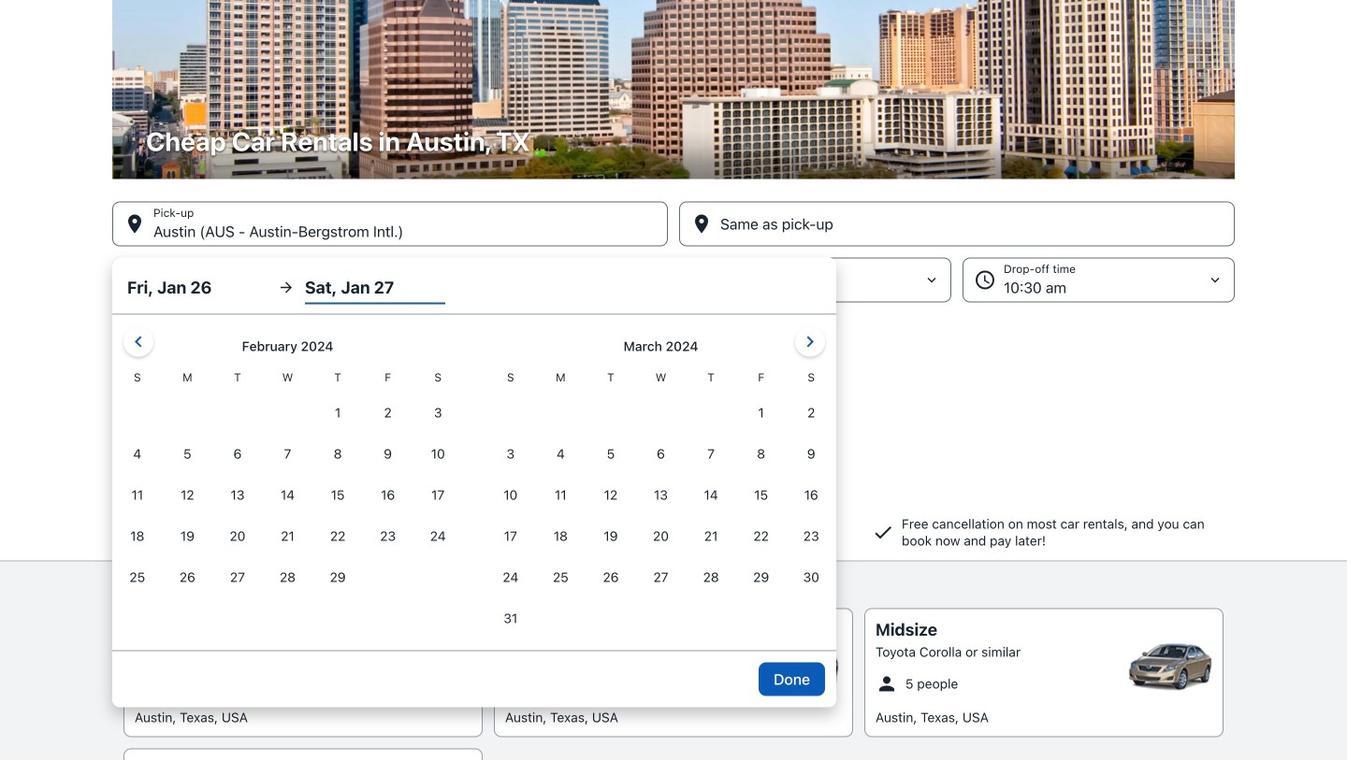 Task type: locate. For each thing, give the bounding box(es) containing it.
0 horizontal spatial list
[[135, 669, 329, 710]]

list
[[135, 669, 329, 710], [505, 669, 700, 710]]

2 list from the left
[[505, 669, 700, 710]]

ford focus image
[[758, 644, 842, 691]]

1 horizontal spatial list
[[505, 669, 700, 710]]

next month image
[[799, 331, 822, 353]]

previous month image
[[127, 331, 150, 353]]

chevrolet spark image
[[387, 644, 472, 691]]



Task type: describe. For each thing, give the bounding box(es) containing it.
breadcrumbs region
[[0, 0, 1348, 708]]

1 list from the left
[[135, 669, 329, 710]]

toyota corolla image
[[1129, 644, 1213, 691]]

small image
[[876, 673, 899, 696]]



Task type: vqa. For each thing, say whether or not it's contained in the screenshot.
Property entrance image
no



